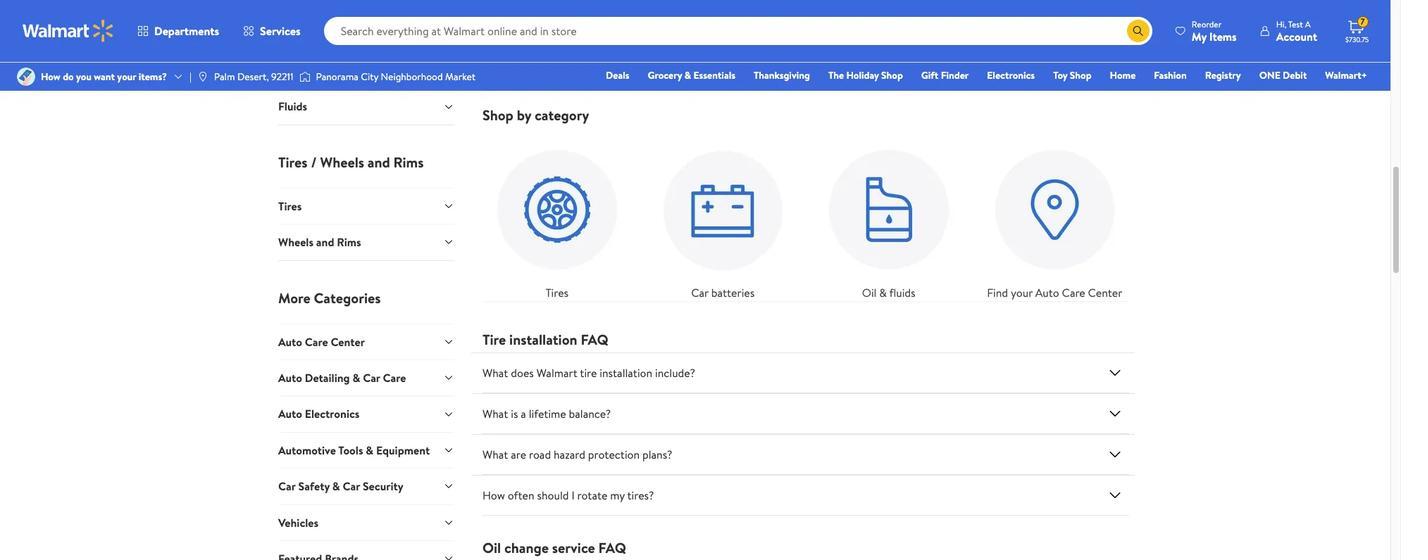 Task type: describe. For each thing, give the bounding box(es) containing it.
keep
[[1019, 18, 1040, 32]]

as
[[787, 18, 795, 32]]

rims inside dropdown button
[[337, 235, 361, 250]]

1 horizontal spatial shop
[[881, 68, 903, 82]]

plans?
[[642, 447, 672, 463]]

services for installation.
[[966, 61, 1000, 75]]

city
[[361, 70, 378, 84]]

92211
[[271, 70, 293, 84]]

how for how do you want your items?
[[41, 70, 60, 84]]

vehicles button
[[278, 505, 454, 541]]

care inside dropdown button
[[305, 334, 328, 350]]

auto detailing & car care button
[[278, 360, 454, 396]]

1 vertical spatial faq
[[599, 539, 626, 558]]

 image for palm
[[197, 71, 208, 82]]

low prices, such as $15 per tire lifetime balance & rotation.
[[715, 18, 880, 47]]

home
[[1110, 68, 1136, 82]]

electronics link
[[981, 68, 1041, 83]]

fashion
[[1154, 68, 1187, 82]]

thanksgiving link
[[747, 68, 816, 83]]

service for a
[[537, 61, 567, 75]]

batteries
[[711, 285, 755, 301]]

how often should i rotate my tires? image
[[1107, 487, 1124, 504]]

registry link
[[1199, 68, 1247, 83]]

gift
[[921, 68, 939, 82]]

1 horizontal spatial rims
[[394, 153, 424, 172]]

Walmart Site-Wide search field
[[324, 17, 1152, 45]]

toy shop link
[[1047, 68, 1098, 83]]

what for what are road hazard protection plans?
[[483, 447, 508, 463]]

 image for panorama
[[299, 70, 310, 84]]

panorama
[[316, 70, 358, 84]]

tools
[[338, 443, 363, 458]]

test
[[1288, 18, 1303, 30]]

car left safety
[[278, 479, 296, 495]]

lifetime inside low prices, such as $15 per tire lifetime balance & rotation.
[[847, 18, 880, 32]]

essentials
[[694, 68, 735, 82]]

0 vertical spatial installation
[[509, 330, 577, 349]]

per
[[813, 18, 828, 32]]

0 horizontal spatial shop
[[483, 106, 514, 125]]

automotive
[[278, 443, 336, 458]]

finder
[[941, 68, 969, 82]]

category
[[535, 106, 589, 125]]

categories
[[314, 289, 381, 308]]

automotive tools & equipment
[[278, 443, 430, 458]]

how for how often should i rotate my tires?
[[483, 488, 505, 504]]

hazard
[[554, 447, 585, 463]]

road
[[529, 447, 551, 463]]

car inside dropdown button
[[363, 371, 380, 386]]

fluids
[[889, 285, 916, 301]]

my
[[610, 488, 625, 504]]

center inside dropdown button
[[331, 334, 365, 350]]

tire installation faq
[[483, 330, 609, 349]]

debit
[[1283, 68, 1307, 82]]

 image for how
[[17, 68, 35, 86]]

more
[[278, 289, 311, 308]]

one debit
[[1259, 68, 1307, 82]]

0 vertical spatial faq
[[581, 330, 609, 349]]

market
[[445, 70, 476, 84]]

such
[[765, 18, 784, 32]]

a
[[1305, 18, 1311, 30]]

safety
[[298, 479, 330, 495]]

|
[[190, 70, 192, 84]]

0 horizontal spatial lifetime
[[529, 406, 566, 422]]

services
[[260, 23, 301, 39]]

7
[[1361, 16, 1365, 28]]

care inside trust a certified tech in one of our 2,500 auto care centers.
[[517, 33, 538, 47]]

hi,
[[1276, 18, 1287, 30]]

see services for rotation.
[[727, 61, 779, 75]]

rolling,
[[1042, 18, 1071, 32]]

see services for installation.
[[948, 61, 1000, 75]]

toy
[[1053, 68, 1068, 82]]

auto care center button
[[278, 324, 454, 360]]

installation.
[[970, 33, 1018, 47]]

& inside "dropdown button"
[[332, 479, 340, 495]]

0 horizontal spatial tire
[[580, 365, 597, 381]]

auto detailing & car care
[[278, 371, 406, 386]]

0 vertical spatial tires
[[278, 153, 308, 172]]

what is a lifetime balance? image
[[1107, 406, 1124, 422]]

1 vertical spatial your
[[1011, 285, 1033, 301]]

2 vertical spatial tires
[[546, 285, 569, 301]]

our
[[624, 18, 638, 32]]

security
[[363, 479, 403, 495]]

what are road hazard protection plans?
[[483, 447, 672, 463]]

find your auto care center
[[987, 285, 1123, 301]]

1 vertical spatial and
[[368, 153, 390, 172]]

what for what is a lifetime balance?
[[483, 406, 508, 422]]

one
[[594, 18, 610, 32]]

& inside dropdown button
[[353, 371, 360, 386]]

Search search field
[[324, 17, 1152, 45]]

should
[[537, 488, 569, 504]]

protection
[[588, 447, 640, 463]]

does
[[511, 365, 534, 381]]

service for change
[[552, 539, 595, 558]]

do
[[63, 70, 74, 84]]

find your auto care center link
[[980, 135, 1129, 301]]

oil for oil & fluids
[[862, 285, 877, 301]]

palm desert, 92211
[[214, 70, 293, 84]]

list item containing save on car care to keep rolling, like free battery installation.
[[917, 0, 1138, 90]]

detailing
[[305, 371, 350, 386]]

tire inside low prices, such as $15 per tire lifetime balance & rotation.
[[830, 18, 845, 32]]

tires link
[[483, 135, 632, 301]]

are
[[511, 447, 526, 463]]

0 vertical spatial wheels
[[320, 153, 364, 172]]

shop by category
[[483, 106, 589, 125]]

in
[[584, 18, 592, 32]]

car left batteries
[[691, 285, 709, 301]]

a for certified
[[517, 18, 522, 32]]

departments button
[[125, 14, 231, 48]]

centers.
[[540, 33, 576, 47]]

prices,
[[735, 18, 762, 32]]

list containing tires
[[474, 124, 1138, 301]]

of
[[613, 18, 622, 32]]

electronics inside the electronics link
[[987, 68, 1035, 82]]

1 horizontal spatial installation
[[600, 365, 653, 381]]



Task type: locate. For each thing, give the bounding box(es) containing it.
0 vertical spatial rims
[[394, 153, 424, 172]]

care
[[987, 18, 1005, 32]]

3 what from the top
[[483, 447, 508, 463]]

equipment
[[376, 443, 430, 458]]

reorder
[[1192, 18, 1222, 30]]

1 horizontal spatial tire
[[830, 18, 845, 32]]

and for rims
[[316, 235, 334, 250]]

2 see from the left
[[948, 61, 964, 75]]

my
[[1192, 29, 1207, 44]]

often
[[508, 488, 534, 504]]

2 vertical spatial a
[[521, 406, 526, 422]]

see down balance
[[727, 61, 742, 75]]

what does walmart tire installation include?
[[483, 365, 695, 381]]

 image left do on the top of page
[[17, 68, 35, 86]]

& right safety
[[332, 479, 340, 495]]

care
[[517, 33, 538, 47], [1062, 285, 1085, 301], [305, 334, 328, 350], [383, 371, 406, 386]]

1 vertical spatial wheels
[[278, 235, 314, 250]]

1 vertical spatial how
[[483, 488, 505, 504]]

what
[[483, 365, 508, 381], [483, 406, 508, 422], [483, 447, 508, 463]]

1 horizontal spatial see services
[[948, 61, 1000, 75]]

faq up the what does walmart tire installation include?
[[581, 330, 609, 349]]

& left fluids
[[879, 285, 887, 301]]

and
[[306, 17, 328, 36], [368, 153, 390, 172], [316, 235, 334, 250]]

oil left fluids
[[862, 285, 877, 301]]

list item
[[474, 0, 695, 90], [695, 0, 917, 90], [917, 0, 1138, 90]]

what left are
[[483, 447, 508, 463]]

2 list item from the left
[[695, 0, 917, 90]]

1 horizontal spatial your
[[1011, 285, 1033, 301]]

and inside dropdown button
[[316, 235, 334, 250]]

shop right the holiday
[[881, 68, 903, 82]]

1 horizontal spatial fluids
[[332, 17, 368, 36]]

gift finder
[[921, 68, 969, 82]]

a right book
[[530, 61, 535, 75]]

auto inside trust a certified tech in one of our 2,500 auto care centers.
[[494, 33, 515, 47]]

automotive tools & equipment button
[[278, 432, 454, 469]]

what are road hazard protection plans? image
[[1107, 446, 1124, 463]]

auto for auto care center
[[278, 334, 302, 350]]

1 horizontal spatial center
[[1088, 285, 1123, 301]]

gift finder link
[[915, 68, 975, 83]]

tire
[[830, 18, 845, 32], [580, 365, 597, 381]]

what for what does walmart tire installation include?
[[483, 365, 508, 381]]

i
[[572, 488, 575, 504]]

auto down the trust
[[494, 33, 515, 47]]

car up auto electronics dropdown button
[[363, 371, 380, 386]]

what does walmart tire installation include? image
[[1107, 365, 1124, 382]]

service right change
[[552, 539, 595, 558]]

2 horizontal spatial  image
[[299, 70, 310, 84]]

& right 'grocery'
[[685, 68, 691, 82]]

auto down more
[[278, 334, 302, 350]]

0 vertical spatial service
[[537, 61, 567, 75]]

0 vertical spatial what
[[483, 365, 508, 381]]

walmart image
[[23, 20, 114, 42]]

tires inside 'dropdown button'
[[278, 199, 302, 214]]

grocery
[[648, 68, 682, 82]]

see services
[[727, 61, 779, 75], [948, 61, 1000, 75]]

reorder my items
[[1192, 18, 1237, 44]]

search icon image
[[1133, 25, 1144, 37]]

 image
[[17, 68, 35, 86], [299, 70, 310, 84], [197, 71, 208, 82]]

0 horizontal spatial how
[[41, 70, 60, 84]]

tires?
[[627, 488, 654, 504]]

1 vertical spatial tires
[[278, 199, 302, 214]]

list containing trust a certified tech in one of our 2,500 auto care centers.
[[474, 0, 1138, 90]]

auto left detailing
[[278, 371, 302, 386]]

walmart+ link
[[1319, 68, 1374, 83]]

1 horizontal spatial wheels
[[320, 153, 364, 172]]

a right is
[[521, 406, 526, 422]]

your right want
[[117, 70, 136, 84]]

wheels and rims button
[[278, 224, 454, 260]]

a for service
[[530, 61, 535, 75]]

balance
[[715, 33, 747, 47]]

one debit link
[[1253, 68, 1313, 83]]

oil & fluids
[[862, 285, 916, 301]]

certified
[[524, 18, 561, 32]]

shop left by
[[483, 106, 514, 125]]

tires button
[[278, 188, 454, 224]]

oil change service faq
[[483, 539, 626, 558]]

0 horizontal spatial services
[[745, 61, 779, 75]]

services down installation.
[[966, 61, 1000, 75]]

0 horizontal spatial fluids
[[278, 99, 307, 114]]

auto inside dropdown button
[[278, 371, 302, 386]]

$15
[[798, 18, 811, 32]]

0 horizontal spatial see
[[727, 61, 742, 75]]

services for rotation.
[[745, 61, 779, 75]]

save on car care to keep rolling, like free battery installation.
[[936, 18, 1108, 47]]

tires
[[278, 153, 308, 172], [278, 199, 302, 214], [546, 285, 569, 301]]

a inside trust a certified tech in one of our 2,500 auto care centers.
[[517, 18, 522, 32]]

items?
[[139, 70, 167, 84]]

oil for oil change service faq
[[483, 539, 501, 558]]

by
[[517, 106, 531, 125]]

tech
[[563, 18, 582, 32]]

lifetime right is
[[529, 406, 566, 422]]

1 horizontal spatial services
[[966, 61, 1000, 75]]

list item containing low prices, such as $15 per tire lifetime balance & rotation.
[[695, 0, 917, 90]]

1 vertical spatial center
[[331, 334, 365, 350]]

lifetime
[[847, 18, 880, 32], [529, 406, 566, 422]]

home link
[[1104, 68, 1142, 83]]

1 vertical spatial list
[[474, 124, 1138, 301]]

& inside low prices, such as $15 per tire lifetime balance & rotation.
[[750, 33, 756, 47]]

car
[[972, 18, 985, 32]]

auto right find
[[1035, 285, 1059, 301]]

installation left include?
[[600, 365, 653, 381]]

wheels
[[320, 153, 364, 172], [278, 235, 314, 250]]

fluids inside dropdown button
[[278, 99, 307, 114]]

and down tires 'dropdown button'
[[316, 235, 334, 250]]

service
[[537, 61, 567, 75], [552, 539, 595, 558]]

vehicles
[[278, 515, 319, 531]]

1 horizontal spatial how
[[483, 488, 505, 504]]

& right tools
[[366, 443, 374, 458]]

fluids up panorama
[[332, 17, 368, 36]]

0 vertical spatial and
[[306, 17, 328, 36]]

and for fluids
[[306, 17, 328, 36]]

car batteries link
[[648, 135, 797, 301]]

3 list item from the left
[[917, 0, 1138, 90]]

1 horizontal spatial electronics
[[987, 68, 1035, 82]]

tires left /
[[278, 153, 308, 172]]

auto electronics button
[[278, 396, 454, 432]]

 image right |
[[197, 71, 208, 82]]

your right find
[[1011, 285, 1033, 301]]

1 vertical spatial what
[[483, 406, 508, 422]]

oils
[[278, 17, 302, 36]]

how often should i rotate my tires?
[[483, 488, 654, 504]]

grocery & essentials
[[648, 68, 735, 82]]

0 vertical spatial oil
[[862, 285, 877, 301]]

include?
[[655, 365, 695, 381]]

walmart
[[537, 365, 578, 381]]

list
[[474, 0, 1138, 90], [474, 124, 1138, 301]]

0 horizontal spatial your
[[117, 70, 136, 84]]

desert,
[[237, 70, 269, 84]]

to
[[1008, 18, 1017, 32]]

1 what from the top
[[483, 365, 508, 381]]

services
[[745, 61, 779, 75], [966, 61, 1000, 75]]

2 what from the top
[[483, 406, 508, 422]]

0 horizontal spatial wheels
[[278, 235, 314, 250]]

deals
[[606, 68, 629, 82]]

0 horizontal spatial installation
[[509, 330, 577, 349]]

faq
[[581, 330, 609, 349], [599, 539, 626, 558]]

and right oils on the left
[[306, 17, 328, 36]]

fluids button
[[278, 88, 454, 125]]

electronics
[[987, 68, 1035, 82], [305, 407, 360, 422]]

auto electronics
[[278, 407, 360, 422]]

how left 'often'
[[483, 488, 505, 504]]

like
[[1074, 18, 1088, 32]]

what left does
[[483, 365, 508, 381]]

wheels and rims
[[278, 235, 361, 250]]

1 vertical spatial lifetime
[[529, 406, 566, 422]]

wheels inside dropdown button
[[278, 235, 314, 250]]

list item containing trust a certified tech in one of our 2,500 auto care centers.
[[474, 0, 695, 90]]

a
[[517, 18, 522, 32], [530, 61, 535, 75], [521, 406, 526, 422]]

2 horizontal spatial shop
[[1070, 68, 1092, 82]]

low
[[715, 18, 732, 32]]

tire right per
[[830, 18, 845, 32]]

0 horizontal spatial  image
[[17, 68, 35, 86]]

see for battery
[[948, 61, 964, 75]]

see services down installation.
[[948, 61, 1000, 75]]

2 services from the left
[[966, 61, 1000, 75]]

wheels up more
[[278, 235, 314, 250]]

1 horizontal spatial lifetime
[[847, 18, 880, 32]]

deals link
[[600, 68, 636, 83]]

1 list from the top
[[474, 0, 1138, 90]]

rotation.
[[759, 33, 795, 47]]

oil left change
[[483, 539, 501, 558]]

is
[[511, 406, 518, 422]]

& inside dropdown button
[[366, 443, 374, 458]]

0 horizontal spatial rims
[[337, 235, 361, 250]]

auto up "automotive"
[[278, 407, 302, 422]]

0 vertical spatial center
[[1088, 285, 1123, 301]]

1 vertical spatial rims
[[337, 235, 361, 250]]

1 vertical spatial oil
[[483, 539, 501, 558]]

tire
[[483, 330, 506, 349]]

1 vertical spatial service
[[552, 539, 595, 558]]

services down rotation.
[[745, 61, 779, 75]]

service down centers.
[[537, 61, 567, 75]]

0 vertical spatial electronics
[[987, 68, 1035, 82]]

1 horizontal spatial see
[[948, 61, 964, 75]]

wheels right /
[[320, 153, 364, 172]]

electronics down installation.
[[987, 68, 1035, 82]]

 image right 92211
[[299, 70, 310, 84]]

electronics down detailing
[[305, 407, 360, 422]]

tires / wheels and rims
[[278, 153, 424, 172]]

electronics inside auto electronics dropdown button
[[305, 407, 360, 422]]

1 vertical spatial electronics
[[305, 407, 360, 422]]

oil & fluids link
[[814, 135, 963, 301]]

rims down tires 'dropdown button'
[[337, 235, 361, 250]]

0 vertical spatial fluids
[[332, 17, 368, 36]]

see right gift
[[948, 61, 964, 75]]

1 vertical spatial fluids
[[278, 99, 307, 114]]

0 horizontal spatial center
[[331, 334, 365, 350]]

0 horizontal spatial oil
[[483, 539, 501, 558]]

0 vertical spatial how
[[41, 70, 60, 84]]

7 $730.75
[[1346, 16, 1369, 44]]

installation up walmart
[[509, 330, 577, 349]]

$730.75
[[1346, 35, 1369, 44]]

auto for auto detailing & car care
[[278, 371, 302, 386]]

& right detailing
[[353, 371, 360, 386]]

2 see services from the left
[[948, 61, 1000, 75]]

car batteries
[[691, 285, 755, 301]]

1 services from the left
[[745, 61, 779, 75]]

walmart+
[[1325, 68, 1367, 82]]

see services down balance
[[727, 61, 779, 75]]

one
[[1259, 68, 1281, 82]]

car safety & car security button
[[278, 469, 454, 505]]

holiday
[[846, 68, 879, 82]]

0 vertical spatial your
[[117, 70, 136, 84]]

1 list item from the left
[[474, 0, 695, 90]]

trust
[[494, 18, 515, 32]]

rims up tires 'dropdown button'
[[394, 153, 424, 172]]

1 horizontal spatial  image
[[197, 71, 208, 82]]

a right the trust
[[517, 18, 522, 32]]

thanksgiving
[[754, 68, 810, 82]]

and up tires 'dropdown button'
[[368, 153, 390, 172]]

shop right toy
[[1070, 68, 1092, 82]]

& down "prices,"
[[750, 33, 756, 47]]

0 horizontal spatial electronics
[[305, 407, 360, 422]]

lifetime right per
[[847, 18, 880, 32]]

0 horizontal spatial see services
[[727, 61, 779, 75]]

tire right walmart
[[580, 365, 597, 381]]

1 vertical spatial installation
[[600, 365, 653, 381]]

1 see services from the left
[[727, 61, 779, 75]]

free
[[1090, 18, 1108, 32]]

1 vertical spatial a
[[530, 61, 535, 75]]

1 see from the left
[[727, 61, 742, 75]]

faq down my
[[599, 539, 626, 558]]

2 vertical spatial and
[[316, 235, 334, 250]]

2 vertical spatial what
[[483, 447, 508, 463]]

0 vertical spatial list
[[474, 0, 1138, 90]]

car left security at the bottom left of page
[[343, 479, 360, 495]]

auto for auto electronics
[[278, 407, 302, 422]]

oil
[[862, 285, 877, 301], [483, 539, 501, 558]]

tires up tire installation faq
[[546, 285, 569, 301]]

care inside dropdown button
[[383, 371, 406, 386]]

fluids down 92211
[[278, 99, 307, 114]]

how left do on the top of page
[[41, 70, 60, 84]]

0 vertical spatial a
[[517, 18, 522, 32]]

find
[[987, 285, 1008, 301]]

grocery & essentials link
[[641, 68, 742, 83]]

1 horizontal spatial oil
[[862, 285, 877, 301]]

center
[[1088, 285, 1123, 301], [331, 334, 365, 350]]

2 list from the top
[[474, 124, 1138, 301]]

tires up wheels and rims
[[278, 199, 302, 214]]

what left is
[[483, 406, 508, 422]]

auto
[[494, 33, 515, 47], [1035, 285, 1059, 301], [278, 334, 302, 350], [278, 371, 302, 386], [278, 407, 302, 422]]

1 vertical spatial tire
[[580, 365, 597, 381]]

/
[[311, 153, 317, 172]]

0 vertical spatial tire
[[830, 18, 845, 32]]

0 vertical spatial lifetime
[[847, 18, 880, 32]]

battery
[[936, 33, 967, 47]]

see for &
[[727, 61, 742, 75]]



Task type: vqa. For each thing, say whether or not it's contained in the screenshot.
$24.96
no



